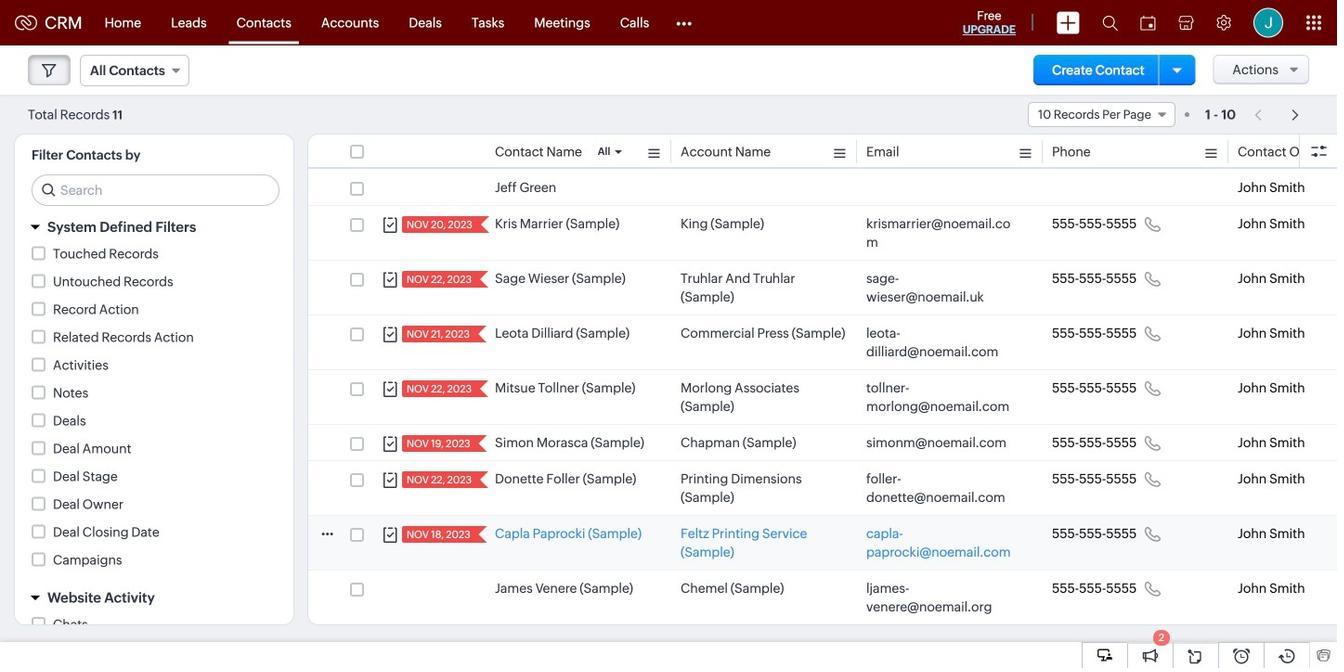 Task type: vqa. For each thing, say whether or not it's contained in the screenshot.
Contacts image
no



Task type: describe. For each thing, give the bounding box(es) containing it.
calendar image
[[1141, 15, 1157, 30]]

create menu element
[[1046, 0, 1092, 45]]

logo image
[[15, 15, 37, 30]]



Task type: locate. For each thing, give the bounding box(es) containing it.
search element
[[1092, 0, 1130, 46]]

Other Modules field
[[665, 8, 705, 38]]

create menu image
[[1057, 12, 1081, 34]]

Search text field
[[33, 176, 279, 205]]

search image
[[1103, 15, 1119, 31]]

None field
[[80, 55, 189, 86], [1029, 102, 1176, 127], [80, 55, 189, 86], [1029, 102, 1176, 127]]

profile element
[[1243, 0, 1295, 45]]

row group
[[308, 170, 1338, 669]]

profile image
[[1254, 8, 1284, 38]]



